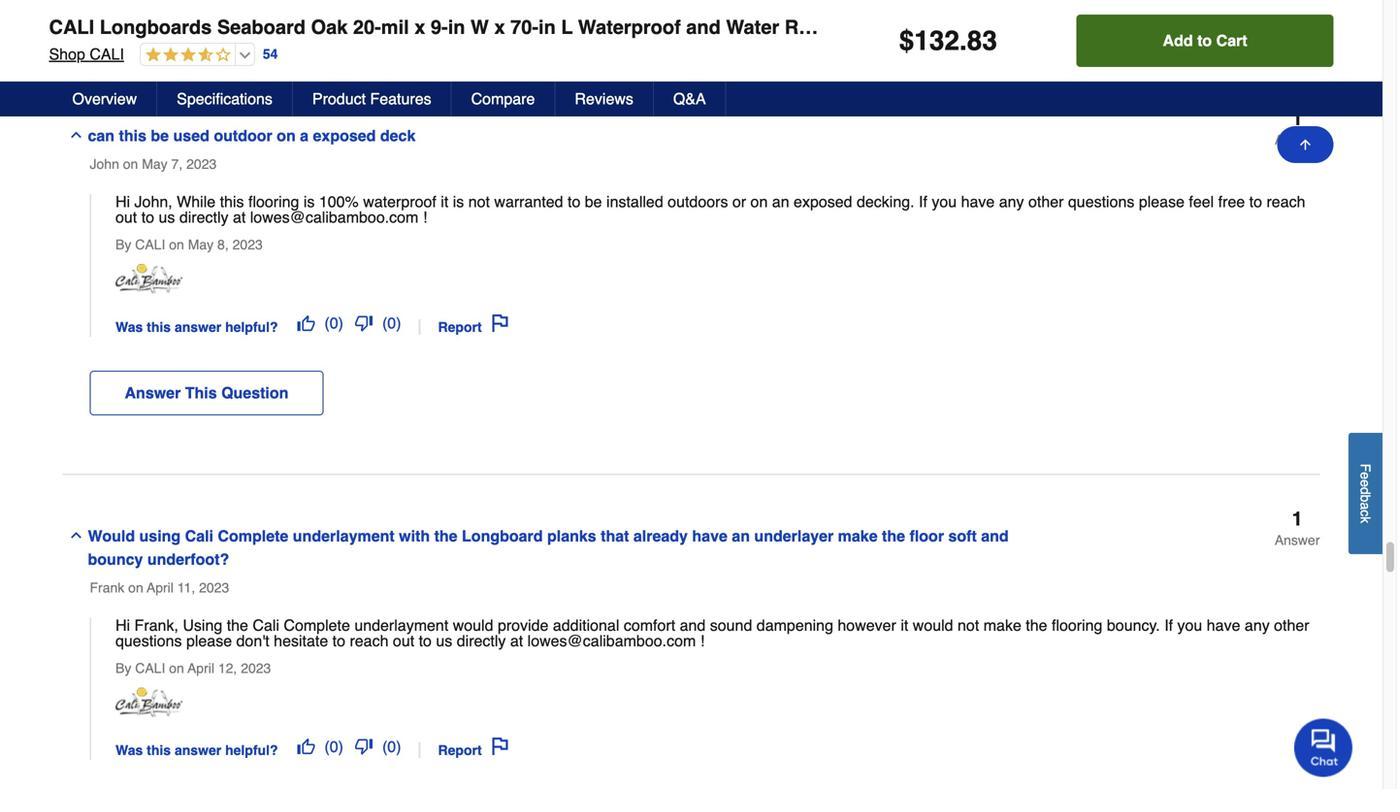 Task type: locate. For each thing, give the bounding box(es) containing it.
1 for can this be used outdoor on a exposed deck
[[1293, 107, 1303, 130]]

answer inside button
[[125, 384, 181, 402]]

have right already
[[692, 527, 728, 545]]

longboard
[[462, 527, 543, 545]]

1
[[1293, 107, 1303, 130], [1293, 508, 1303, 530]]

1 vertical spatial other
[[1275, 616, 1310, 634]]

1 was from the top
[[116, 319, 143, 335]]

flooring left 100%
[[248, 193, 299, 211]]

was inside cali's answer on april 12, 2023 element
[[116, 743, 143, 758]]

) for "thumb up" icon in the cali's answer on april 12, 2023 element
[[338, 738, 344, 756]]

not left the warranted
[[469, 193, 490, 211]]

1 vertical spatial make
[[984, 616, 1022, 634]]

questions
[[1069, 193, 1135, 211], [116, 632, 182, 650]]

answer inside frank's question on april 11, 2023 element
[[175, 743, 222, 758]]

was this answer helpful? for while
[[116, 319, 282, 335]]

2 report button from the top
[[432, 730, 515, 760]]

0 horizontal spatial make
[[838, 527, 878, 545]]

chevron up image for can
[[68, 127, 84, 143]]

make
[[838, 527, 878, 545], [984, 616, 1022, 634]]

underlayment
[[293, 527, 395, 545], [355, 616, 449, 634]]

20-
[[353, 16, 381, 38]]

feel
[[1190, 193, 1215, 211]]

and right soft at the bottom right of page
[[982, 527, 1009, 545]]

was this answer helpful? inside cali's answer on april 12, 2023 element
[[116, 743, 282, 758]]

in left l
[[539, 16, 556, 38]]

exposed left decking.
[[794, 193, 853, 211]]

2 1 answer element from the top
[[1275, 508, 1321, 548]]

1 vertical spatial out
[[393, 632, 415, 650]]

this right can
[[119, 127, 147, 145]]

cali for shop cali
[[90, 45, 124, 63]]

soft
[[949, 527, 977, 545]]

0 vertical spatial out
[[116, 208, 137, 226]]

0 vertical spatial hi
[[116, 193, 130, 211]]

1 vertical spatial directly
[[457, 632, 506, 650]]

flooring left bouncy.
[[1052, 616, 1103, 634]]

.
[[960, 25, 968, 56]]

report left flag image
[[438, 743, 482, 758]]

report button inside cali's answer on april 12, 2023 element
[[432, 730, 515, 760]]

on left 8,
[[169, 237, 184, 253]]

1 answer for would using cali complete underlayment with the longboard planks that already have an underlayer make the floor soft and bouncy underfoot?
[[1275, 508, 1321, 548]]

1 horizontal spatial us
[[436, 632, 453, 650]]

0 vertical spatial be
[[151, 127, 169, 145]]

1 vertical spatial it
[[901, 616, 909, 634]]

1 vertical spatial exposed
[[794, 193, 853, 211]]

flag image
[[492, 738, 509, 755]]

this
[[119, 127, 147, 145], [220, 193, 244, 211], [147, 319, 171, 335], [147, 743, 171, 758]]

0 vertical spatial please
[[1139, 193, 1185, 211]]

0 vertical spatial you
[[932, 193, 957, 211]]

this right the while
[[220, 193, 244, 211]]

1 report from the top
[[438, 319, 482, 335]]

hesitate
[[274, 632, 328, 650]]

underlayment inside the would using cali complete underlayment with the longboard planks that already have an underlayer make the floor soft and bouncy underfoot?
[[293, 527, 395, 545]]

cali inside john's question on may 7, 2023 element
[[135, 237, 165, 253]]

other inside hi frank,   using the cali complete underlayment would provide additional comfort and sound dampening however it would not make the flooring bouncy. if you have any other questions please don't hesitate to reach out to us directly at lowes@calibamboo.com !
[[1275, 616, 1310, 634]]

9-
[[431, 16, 448, 38]]

april left 11, on the bottom left of page
[[147, 580, 174, 595]]

c
[[1358, 510, 1374, 516]]

2 report from the top
[[438, 743, 482, 758]]

was for hi john,   while this flooring is 100% waterproof it is not warranted to be installed outdoors or on an exposed decking. if you have any other questions please feel free to reach out to us directly at lowes@calibamboo.com !
[[116, 319, 143, 335]]

please left feel
[[1139, 193, 1185, 211]]

april inside cali's answer on april 12, 2023 element
[[188, 661, 214, 676]]

1 horizontal spatial exposed
[[794, 193, 853, 211]]

0 vertical spatial may
[[142, 156, 168, 172]]

thumb down image
[[355, 314, 373, 332], [355, 738, 373, 755]]

complete right the don't
[[284, 616, 350, 634]]

thumb up image inside cali's answer on may 8, 2023 element
[[297, 314, 315, 332]]

x right w
[[495, 16, 505, 38]]

1 vertical spatial reach
[[350, 632, 389, 650]]

0 vertical spatial cali
[[185, 527, 214, 545]]

decking.
[[857, 193, 915, 211]]

be up john on may 7, 2023
[[151, 127, 169, 145]]

warranted
[[494, 193, 564, 211]]

directly
[[179, 208, 229, 226], [457, 632, 506, 650]]

2 1 from the top
[[1293, 508, 1303, 530]]

to inside button
[[1198, 32, 1213, 50]]

1 vertical spatial have
[[692, 527, 728, 545]]

add to cart button
[[1077, 15, 1334, 67]]

lowes@calibamboo.com inside hi frank,   using the cali complete underlayment would provide additional comfort and sound dampening however it would not make the flooring bouncy. if you have any other questions please don't hesitate to reach out to us directly at lowes@calibamboo.com !
[[528, 632, 696, 650]]

was this answer helpful? up this on the left of page
[[116, 319, 282, 335]]

on right frank
[[128, 580, 143, 595]]

1 vertical spatial 1 answer
[[1275, 508, 1321, 548]]

if right bouncy.
[[1165, 616, 1174, 634]]

oak
[[311, 16, 348, 38]]

2 in from the left
[[539, 16, 556, 38]]

1 vertical spatial cali image
[[116, 688, 182, 718]]

would left the provide
[[453, 616, 494, 634]]

that
[[601, 527, 629, 545]]

2 is from the left
[[453, 193, 464, 211]]

in left w
[[448, 16, 465, 38]]

complete inside hi frank,   using the cali complete underlayment would provide additional comfort and sound dampening however it would not make the flooring bouncy. if you have any other questions please don't hesitate to reach out to us directly at lowes@calibamboo.com !
[[284, 616, 350, 634]]

may left 7,
[[142, 156, 168, 172]]

it right the however
[[901, 616, 909, 634]]

the
[[434, 527, 458, 545], [882, 527, 906, 545], [227, 616, 248, 634], [1026, 616, 1048, 634]]

hi
[[116, 193, 130, 211], [116, 616, 130, 634]]

0 vertical spatial answer
[[175, 319, 222, 335]]

helpful? inside cali's answer on may 8, 2023 element
[[225, 319, 278, 335]]

1 answer
[[1275, 107, 1321, 148], [1275, 508, 1321, 548]]

0 vertical spatial it
[[441, 193, 449, 211]]

thumb up image for is
[[297, 314, 315, 332]]

1 vertical spatial if
[[1165, 616, 1174, 634]]

a up k
[[1358, 502, 1374, 510]]

and left the water
[[687, 16, 721, 38]]

0 vertical spatial exposed
[[313, 127, 376, 145]]

0 vertical spatial any
[[1000, 193, 1025, 211]]

1 vertical spatial us
[[436, 632, 453, 650]]

cali image inside cali's answer on may 8, 2023 element
[[116, 264, 182, 294]]

1 vertical spatial was
[[116, 743, 143, 758]]

1 horizontal spatial you
[[1178, 616, 1203, 634]]

1 horizontal spatial at
[[510, 632, 523, 650]]

reach right free
[[1267, 193, 1306, 211]]

0 vertical spatial if
[[919, 193, 928, 211]]

at right the while
[[233, 208, 246, 226]]

it right waterproof
[[441, 193, 449, 211]]

e up d
[[1358, 472, 1374, 479]]

helpful? inside cali's answer on april 12, 2023 element
[[225, 743, 278, 758]]

1 vertical spatial cali
[[253, 616, 280, 634]]

2 thumb up image from the top
[[297, 738, 315, 755]]

is right waterproof
[[453, 193, 464, 211]]

report left flag icon
[[438, 319, 482, 335]]

! right 100%
[[423, 208, 427, 226]]

cali image down "by cali on april 12, 2023"
[[116, 688, 182, 718]]

2 was this answer helpful? from the top
[[116, 743, 282, 758]]

have right bouncy.
[[1207, 616, 1241, 634]]

however
[[838, 616, 897, 634]]

on right or
[[751, 193, 768, 211]]

if inside hi john,   while this flooring is 100% waterproof it is not warranted to be installed outdoors or on an exposed decking. if you have any other questions please feel free to reach out to us directly at lowes@calibamboo.com !
[[919, 193, 928, 211]]

helpful? down 12, on the bottom left of the page
[[225, 743, 278, 758]]

hi left the frank, in the bottom left of the page
[[116, 616, 130, 634]]

question
[[221, 384, 289, 402]]

hi left 'john,'
[[116, 193, 130, 211]]

0 vertical spatial other
[[1029, 193, 1064, 211]]

other inside hi john,   while this flooring is 100% waterproof it is not warranted to be installed outdoors or on an exposed decking. if you have any other questions please feel free to reach out to us directly at lowes@calibamboo.com !
[[1029, 193, 1064, 211]]

if right decking.
[[919, 193, 928, 211]]

0 vertical spatial lowes@calibamboo.com
[[250, 208, 419, 226]]

b
[[1358, 495, 1374, 502]]

1 horizontal spatial please
[[1139, 193, 1185, 211]]

answer inside frank's question on april 11, 2023 element
[[1275, 532, 1321, 548]]

x
[[415, 16, 426, 38], [495, 16, 505, 38]]

1 horizontal spatial other
[[1275, 616, 1310, 634]]

1 answer inside frank's question on april 11, 2023 element
[[1275, 508, 1321, 548]]

would
[[88, 527, 135, 545]]

at left the additional
[[510, 632, 523, 650]]

is
[[304, 193, 315, 211], [453, 193, 464, 211]]

0 horizontal spatial is
[[304, 193, 315, 211]]

make inside the would using cali complete underlayment with the longboard planks that already have an underlayer make the floor soft and bouncy underfoot?
[[838, 527, 878, 545]]

chevron up image for would
[[68, 528, 84, 543]]

) for thumb down image in cali's answer on may 8, 2023 element
[[396, 314, 401, 332]]

2023 down the don't
[[241, 661, 271, 676]]

1 1 answer from the top
[[1275, 107, 1321, 148]]

1 horizontal spatial questions
[[1069, 193, 1135, 211]]

any inside hi frank,   using the cali complete underlayment would provide additional comfort and sound dampening however it would not make the flooring bouncy. if you have any other questions please don't hesitate to reach out to us directly at lowes@calibamboo.com !
[[1245, 616, 1270, 634]]

1 vertical spatial underlayment
[[355, 616, 449, 634]]

1 1 from the top
[[1293, 107, 1303, 130]]

1 helpful? from the top
[[225, 319, 278, 335]]

an left underlayer
[[732, 527, 750, 545]]

1 vertical spatial lowes@calibamboo.com
[[528, 632, 696, 650]]

1 vertical spatial report
[[438, 743, 482, 758]]

exposed down product
[[313, 127, 376, 145]]

not down soft at the bottom right of page
[[958, 616, 980, 634]]

report inside cali's answer on april 12, 2023 element
[[438, 743, 482, 758]]

by inside cali's answer on may 8, 2023 element
[[116, 237, 131, 253]]

1 inside john's question on may 7, 2023 element
[[1293, 107, 1303, 130]]

have
[[962, 193, 995, 211], [692, 527, 728, 545], [1207, 616, 1241, 634]]

may
[[142, 156, 168, 172], [188, 237, 214, 253]]

1 chevron up image from the top
[[68, 127, 84, 143]]

0 horizontal spatial an
[[732, 527, 750, 545]]

the right with
[[434, 527, 458, 545]]

while
[[177, 193, 216, 211]]

exposed inside button
[[313, 127, 376, 145]]

answer inside john's question on may 7, 2023 element
[[175, 319, 222, 335]]

thumb down image for underlayment
[[355, 738, 373, 755]]

0 vertical spatial have
[[962, 193, 995, 211]]

1 vertical spatial 1
[[1293, 508, 1303, 530]]

1 vertical spatial you
[[1178, 616, 1203, 634]]

(26.62-
[[1255, 16, 1317, 38]]

flag image
[[492, 314, 509, 332]]

1 answer inside john's question on may 7, 2023 element
[[1275, 107, 1321, 148]]

2 cali image from the top
[[116, 688, 182, 718]]

cali's answer on may 8, 2023 element
[[90, 193, 1321, 337]]

at inside hi john,   while this flooring is 100% waterproof it is not warranted to be installed outdoors or on an exposed decking. if you have any other questions please feel free to reach out to us directly at lowes@calibamboo.com !
[[233, 208, 246, 226]]

1 horizontal spatial an
[[772, 193, 790, 211]]

0 vertical spatial a
[[300, 127, 309, 145]]

2023
[[186, 156, 217, 172], [233, 237, 263, 253], [199, 580, 229, 595], [241, 661, 271, 676]]

( for underlayment thumb down image
[[382, 738, 388, 756]]

1 horizontal spatial in
[[539, 16, 556, 38]]

0 vertical spatial 1
[[1293, 107, 1303, 130]]

cali inside the would using cali complete underlayment with the longboard planks that already have an underlayer make the floor soft and bouncy underfoot?
[[185, 527, 214, 545]]

be left installed
[[585, 193, 602, 211]]

an
[[772, 193, 790, 211], [732, 527, 750, 545]]

0 vertical spatial was this answer helpful?
[[116, 319, 282, 335]]

1 vertical spatial be
[[585, 193, 602, 211]]

deck
[[380, 127, 416, 145]]

2 thumb down image from the top
[[355, 738, 373, 755]]

1 horizontal spatial be
[[585, 193, 602, 211]]

2 hi from the top
[[116, 616, 130, 634]]

answer up this on the left of page
[[175, 319, 222, 335]]

1 horizontal spatial x
[[495, 16, 505, 38]]

1 vertical spatial questions
[[116, 632, 182, 650]]

hi inside hi john,   while this flooring is 100% waterproof it is not warranted to be installed outdoors or on an exposed decking. if you have any other questions please feel free to reach out to us directly at lowes@calibamboo.com !
[[116, 193, 130, 211]]

2023 right 11, on the bottom left of page
[[199, 580, 229, 595]]

and
[[687, 16, 721, 38], [982, 527, 1009, 545], [680, 616, 706, 634]]

cali for by cali on may 8, 2023
[[135, 237, 165, 253]]

1 horizontal spatial a
[[1358, 502, 1374, 510]]

please
[[1139, 193, 1185, 211], [186, 632, 232, 650]]

1 vertical spatial was this answer helpful?
[[116, 743, 282, 758]]

arrow up image
[[1298, 137, 1314, 152]]

any
[[1000, 193, 1025, 211], [1245, 616, 1270, 634]]

chevron up image left can
[[68, 127, 84, 143]]

please inside hi frank,   using the cali complete underlayment would provide additional comfort and sound dampening however it would not make the flooring bouncy. if you have any other questions please don't hesitate to reach out to us directly at lowes@calibamboo.com !
[[186, 632, 232, 650]]

0 horizontal spatial reach
[[350, 632, 389, 650]]

1 horizontal spatial it
[[901, 616, 909, 634]]

chevron up image left the would
[[68, 528, 84, 543]]

1 left k
[[1293, 508, 1303, 530]]

by down 'john'
[[116, 237, 131, 253]]

1 horizontal spatial flooring
[[1052, 616, 1103, 634]]

8,
[[217, 237, 229, 253]]

on inside button
[[277, 127, 296, 145]]

chevron up image
[[68, 127, 84, 143], [68, 528, 84, 543]]

0 vertical spatial us
[[159, 208, 175, 226]]

1 hi from the top
[[116, 193, 130, 211]]

1 answer from the top
[[175, 319, 222, 335]]

2 chevron up image from the top
[[68, 528, 84, 543]]

you right bouncy.
[[1178, 616, 1203, 634]]

0 vertical spatial make
[[838, 527, 878, 545]]

complete inside the would using cali complete underlayment with the longboard planks that already have an underlayer make the floor soft and bouncy underfoot?
[[218, 527, 289, 545]]

floor
[[910, 527, 945, 545]]

report button for lowes@calibamboo.com
[[432, 307, 515, 337]]

2 helpful? from the top
[[225, 743, 278, 758]]

0 vertical spatial directly
[[179, 208, 229, 226]]

0 vertical spatial 1 answer element
[[1275, 107, 1321, 148]]

2 e from the top
[[1358, 479, 1374, 487]]

1 vertical spatial april
[[188, 661, 214, 676]]

thumb up image inside cali's answer on april 12, 2023 element
[[297, 738, 315, 755]]

on right outdoor
[[277, 127, 296, 145]]

underfoot?
[[147, 550, 229, 568]]

x left 9-
[[415, 16, 426, 38]]

chevron up image inside "can this be used outdoor on a exposed deck" button
[[68, 127, 84, 143]]

make inside hi frank,   using the cali complete underlayment would provide additional comfort and sound dampening however it would not make the flooring bouncy. if you have any other questions please don't hesitate to reach out to us directly at lowes@calibamboo.com !
[[984, 616, 1022, 634]]

l
[[561, 16, 573, 38]]

an inside hi john,   while this flooring is 100% waterproof it is not warranted to be installed outdoors or on an exposed decking. if you have any other questions please feel free to reach out to us directly at lowes@calibamboo.com !
[[772, 193, 790, 211]]

0 horizontal spatial questions
[[116, 632, 182, 650]]

you
[[932, 193, 957, 211], [1178, 616, 1203, 634]]

1 thumb down image from the top
[[355, 314, 373, 332]]

cali's answer on april 12, 2023 element
[[90, 616, 1321, 760]]

by down frank
[[116, 661, 131, 676]]

cali right using
[[253, 616, 280, 634]]

1 1 answer element from the top
[[1275, 107, 1321, 148]]

report inside cali's answer on may 8, 2023 element
[[438, 319, 482, 335]]

used
[[173, 127, 210, 145]]

2 was from the top
[[116, 743, 143, 758]]

out inside hi john,   while this flooring is 100% waterproof it is not warranted to be installed outdoors or on an exposed decking. if you have any other questions please feel free to reach out to us directly at lowes@calibamboo.com !
[[116, 208, 137, 226]]

0 horizontal spatial april
[[147, 580, 174, 595]]

2023 inside cali's answer on april 12, 2023 element
[[241, 661, 271, 676]]

0 horizontal spatial directly
[[179, 208, 229, 226]]

using
[[183, 616, 223, 634]]

cali down the frank, in the bottom left of the page
[[135, 661, 165, 676]]

an inside the would using cali complete underlayment with the longboard planks that already have an underlayer make the floor soft and bouncy underfoot?
[[732, 527, 750, 545]]

0 vertical spatial answer
[[1275, 132, 1321, 148]]

1 by from the top
[[116, 237, 131, 253]]

1 horizontal spatial april
[[188, 661, 214, 676]]

specifications button
[[157, 82, 293, 116]]

0 vertical spatial cali image
[[116, 264, 182, 294]]

0 horizontal spatial it
[[441, 193, 449, 211]]

1 vertical spatial an
[[732, 527, 750, 545]]

cali image for hi john,   while this flooring is 100% waterproof it is not warranted to be installed outdoors or on an exposed decking. if you have any other questions please feel free to reach out to us directly at lowes@calibamboo.com !
[[116, 264, 182, 294]]

0 horizontal spatial at
[[233, 208, 246, 226]]

by inside cali's answer on april 12, 2023 element
[[116, 661, 131, 676]]

complete up underfoot?
[[218, 527, 289, 545]]

0 horizontal spatial exposed
[[313, 127, 376, 145]]

cali up underfoot?
[[185, 527, 214, 545]]

plank
[[1115, 16, 1167, 38]]

helpful? up question
[[225, 319, 278, 335]]

have right decking.
[[962, 193, 995, 211]]

2 x from the left
[[495, 16, 505, 38]]

0 horizontal spatial flooring
[[248, 193, 299, 211]]

would right the however
[[913, 616, 954, 634]]

1 vertical spatial thumb down image
[[355, 738, 373, 755]]

exposed inside hi john,   while this flooring is 100% waterproof it is not warranted to be installed outdoors or on an exposed decking. if you have any other questions please feel free to reach out to us directly at lowes@calibamboo.com !
[[794, 193, 853, 211]]

1 answer element inside john's question on may 7, 2023 element
[[1275, 107, 1321, 148]]

0
[[330, 314, 338, 332], [388, 314, 396, 332], [330, 738, 338, 756], [388, 738, 396, 756]]

cali inside frank's question on april 11, 2023 element
[[135, 661, 165, 676]]

us left the provide
[[436, 632, 453, 650]]

0 horizontal spatial you
[[932, 193, 957, 211]]

2 by from the top
[[116, 661, 131, 676]]

0 for "thumb up" icon in cali's answer on may 8, 2023 element
[[330, 314, 338, 332]]

2023 inside cali's answer on may 8, 2023 element
[[233, 237, 263, 253]]

q&a
[[674, 90, 706, 108]]

a inside f e e d b a c k button
[[1358, 502, 1374, 510]]

underlayment down with
[[355, 616, 449, 634]]

q&a button
[[654, 82, 727, 116]]

complete
[[218, 527, 289, 545], [284, 616, 350, 634]]

0 vertical spatial and
[[687, 16, 721, 38]]

provide
[[498, 616, 549, 634]]

( for thumb down image in cali's answer on may 8, 2023 element
[[382, 314, 388, 332]]

0 horizontal spatial if
[[919, 193, 928, 211]]

and left sound
[[680, 616, 706, 634]]

1 vertical spatial report button
[[432, 730, 515, 760]]

planks
[[547, 527, 597, 545]]

luxury
[[993, 16, 1058, 38]]

report
[[438, 319, 482, 335], [438, 743, 482, 758]]

it inside hi john,   while this flooring is 100% waterproof it is not warranted to be installed outdoors or on an exposed decking. if you have any other questions please feel free to reach out to us directly at lowes@calibamboo.com !
[[441, 193, 449, 211]]

2 answer from the top
[[175, 743, 222, 758]]

0 vertical spatial thumb down image
[[355, 314, 373, 332]]

1 horizontal spatial make
[[984, 616, 1022, 634]]

answer for would using cali complete underlayment with the longboard planks that already have an underlayer make the floor soft and bouncy underfoot?
[[1275, 532, 1321, 548]]

lowes@calibamboo.com
[[250, 208, 419, 226], [528, 632, 696, 650]]

outdoors
[[668, 193, 728, 211]]

1 thumb up image from the top
[[297, 314, 315, 332]]

11,
[[177, 580, 195, 595]]

1 vertical spatial thumb up image
[[297, 738, 315, 755]]

april left 12, on the bottom left of the page
[[188, 661, 214, 676]]

1 horizontal spatial !
[[701, 632, 705, 650]]

it
[[441, 193, 449, 211], [901, 616, 909, 634]]

d
[[1358, 487, 1374, 495]]

0 horizontal spatial any
[[1000, 193, 1025, 211]]

the left bouncy.
[[1026, 616, 1048, 634]]

to
[[1198, 32, 1213, 50], [568, 193, 581, 211], [1250, 193, 1263, 211], [141, 208, 154, 226], [333, 632, 346, 650], [419, 632, 432, 650]]

cali image down "by cali on may 8, 2023"
[[116, 264, 182, 294]]

product features
[[312, 90, 432, 108]]

1 vertical spatial 1 answer element
[[1275, 508, 1321, 548]]

1 vertical spatial hi
[[116, 616, 130, 634]]

answer down "by cali on april 12, 2023"
[[175, 743, 222, 758]]

cali image inside cali's answer on april 12, 2023 element
[[116, 688, 182, 718]]

2023 right 8,
[[233, 237, 263, 253]]

was for hi frank,   using the cali complete underlayment would provide additional comfort and sound dampening however it would not make the flooring bouncy. if you have any other questions please don't hesitate to reach out to us directly at lowes@calibamboo.com !
[[116, 743, 143, 758]]

1 report button from the top
[[432, 307, 515, 337]]

hi inside hi frank,   using the cali complete underlayment would provide additional comfort and sound dampening however it would not make the flooring bouncy. if you have any other questions please don't hesitate to reach out to us directly at lowes@calibamboo.com !
[[116, 616, 130, 634]]

0 vertical spatial was
[[116, 319, 143, 335]]

1 vertical spatial not
[[958, 616, 980, 634]]

2 1 answer from the top
[[1275, 508, 1321, 548]]

0 horizontal spatial x
[[415, 16, 426, 38]]

underlayment left with
[[293, 527, 395, 545]]

e up "b"
[[1358, 479, 1374, 487]]

cali down 'john,'
[[135, 237, 165, 253]]

us inside hi john,   while this flooring is 100% waterproof it is not warranted to be installed outdoors or on an exposed decking. if you have any other questions please feel free to reach out to us directly at lowes@calibamboo.com !
[[159, 208, 175, 226]]

dampening
[[757, 616, 834, 634]]

thumb up image for complete
[[297, 738, 315, 755]]

is left 100%
[[304, 193, 315, 211]]

1 vertical spatial answer
[[125, 384, 181, 402]]

1 answer element for would using cali complete underlayment with the longboard planks that already have an underlayer make the floor soft and bouncy underfoot?
[[1275, 508, 1321, 548]]

on
[[277, 127, 296, 145], [123, 156, 138, 172], [751, 193, 768, 211], [169, 237, 184, 253], [128, 580, 143, 595], [169, 661, 184, 676]]

was this answer helpful?
[[116, 319, 282, 335], [116, 743, 282, 758]]

this down "by cali on april 12, 2023"
[[147, 743, 171, 758]]

1 vertical spatial may
[[188, 237, 214, 253]]

$
[[900, 25, 915, 56]]

this
[[185, 384, 217, 402]]

1 horizontal spatial if
[[1165, 616, 1174, 634]]

a right outdoor
[[300, 127, 309, 145]]

you right decking.
[[932, 193, 957, 211]]

us left the while
[[159, 208, 175, 226]]

chevron up image inside would using cali complete underlayment with the longboard planks that already have an underlayer make the floor soft and bouncy underfoot? button
[[68, 528, 84, 543]]

already
[[634, 527, 688, 545]]

not inside hi john,   while this flooring is 100% waterproof it is not warranted to be installed outdoors or on an exposed decking. if you have any other questions please feel free to reach out to us directly at lowes@calibamboo.com !
[[469, 193, 490, 211]]

please up "by cali on april 12, 2023"
[[186, 632, 232, 650]]

thumb up image
[[297, 314, 315, 332], [297, 738, 315, 755]]

1 answer element
[[1275, 107, 1321, 148], [1275, 508, 1321, 548]]

specifications
[[177, 90, 273, 108]]

0 horizontal spatial would
[[453, 616, 494, 634]]

report button inside cali's answer on may 8, 2023 element
[[432, 307, 515, 337]]

was this answer helpful? down "by cali on april 12, 2023"
[[116, 743, 282, 758]]

the left floor
[[882, 527, 906, 545]]

1 was this answer helpful? from the top
[[116, 319, 282, 335]]

report button
[[432, 307, 515, 337], [432, 730, 515, 760]]

1 cali image from the top
[[116, 264, 182, 294]]

on down the frank, in the bottom left of the page
[[169, 661, 184, 676]]

reach right hesitate
[[350, 632, 389, 650]]

don't
[[236, 632, 270, 650]]

54
[[263, 46, 278, 62]]

1 horizontal spatial may
[[188, 237, 214, 253]]

exposed
[[313, 127, 376, 145], [794, 193, 853, 211]]

was this answer helpful? inside cali's answer on may 8, 2023 element
[[116, 319, 282, 335]]

1 is from the left
[[304, 193, 315, 211]]

product
[[312, 90, 366, 108]]

flooring
[[248, 193, 299, 211], [1052, 616, 1103, 634]]

0 vertical spatial 1 answer
[[1275, 107, 1321, 148]]

an right or
[[772, 193, 790, 211]]

1 up arrow up image
[[1293, 107, 1303, 130]]

! inside hi frank,   using the cali complete underlayment would provide additional comfort and sound dampening however it would not make the flooring bouncy. if you have any other questions please don't hesitate to reach out to us directly at lowes@calibamboo.com !
[[701, 632, 705, 650]]

thumb down image inside cali's answer on may 8, 2023 element
[[355, 314, 373, 332]]

cali right shop
[[90, 45, 124, 63]]

answer for can this be used outdoor on a exposed deck
[[1275, 132, 1321, 148]]

1 vertical spatial at
[[510, 632, 523, 650]]

0 horizontal spatial in
[[448, 16, 465, 38]]

0 vertical spatial by
[[116, 237, 131, 253]]

you inside hi john,   while this flooring is 100% waterproof it is not warranted to be installed outdoors or on an exposed decking. if you have any other questions please feel free to reach out to us directly at lowes@calibamboo.com !
[[932, 193, 957, 211]]

mil
[[381, 16, 409, 38]]

0 vertical spatial helpful?
[[225, 319, 278, 335]]

0 horizontal spatial other
[[1029, 193, 1064, 211]]

was inside cali's answer on may 8, 2023 element
[[116, 319, 143, 335]]

reach
[[1267, 193, 1306, 211], [350, 632, 389, 650]]

cali image
[[116, 264, 182, 294], [116, 688, 182, 718]]

report for at
[[438, 743, 482, 758]]

may left 8,
[[188, 237, 214, 253]]

( 0 ) for "thumb up" icon in cali's answer on may 8, 2023 element
[[325, 314, 344, 332]]

! left sound
[[701, 632, 705, 650]]



Task type: vqa. For each thing, say whether or not it's contained in the screenshot.
the right The Have
yes



Task type: describe. For each thing, give the bounding box(es) containing it.
report for lowes@calibamboo.com
[[438, 319, 482, 335]]

thumb down image for 100%
[[355, 314, 373, 332]]

hi frank,   using the cali complete underlayment would provide additional comfort and sound dampening however it would not make the flooring bouncy. if you have any other questions please don't hesitate to reach out to us directly at lowes@calibamboo.com !
[[116, 616, 1310, 650]]

cali longboards seaboard oak 20-mil x 9-in w x 70-in l waterproof and water resistant interlocking luxury vinyl plank flooring (26.62-sq ft/ car
[[49, 16, 1398, 38]]

would using cali complete underlayment with the longboard planks that already have an underlayer make the floor soft and bouncy underfoot? button
[[63, 509, 1069, 572]]

frank
[[90, 580, 125, 595]]

frank,
[[134, 616, 179, 634]]

interlocking
[[878, 16, 988, 38]]

be inside hi john,   while this flooring is 100% waterproof it is not warranted to be installed outdoors or on an exposed decking. if you have any other questions please feel free to reach out to us directly at lowes@calibamboo.com !
[[585, 193, 602, 211]]

overview button
[[53, 82, 157, 116]]

on right 'john'
[[123, 156, 138, 172]]

can
[[88, 127, 115, 145]]

john's question on may 7, 2023 element
[[63, 107, 1321, 475]]

please inside hi john,   while this flooring is 100% waterproof it is not warranted to be installed outdoors or on an exposed decking. if you have any other questions please feel free to reach out to us directly at lowes@calibamboo.com !
[[1139, 193, 1185, 211]]

by cali on april 12, 2023
[[116, 661, 271, 676]]

this up answer this question
[[147, 319, 171, 335]]

john on may 7, 2023
[[90, 156, 217, 172]]

0 for underlayment thumb down image
[[388, 738, 396, 756]]

longboards
[[100, 16, 212, 38]]

it inside hi frank,   using the cali complete underlayment would provide additional comfort and sound dampening however it would not make the flooring bouncy. if you have any other questions please don't hesitate to reach out to us directly at lowes@calibamboo.com !
[[901, 616, 909, 634]]

1 would from the left
[[453, 616, 494, 634]]

lowes@calibamboo.com inside hi john,   while this flooring is 100% waterproof it is not warranted to be installed outdoors or on an exposed decking. if you have any other questions please feel free to reach out to us directly at lowes@calibamboo.com !
[[250, 208, 419, 226]]

questions inside hi john,   while this flooring is 100% waterproof it is not warranted to be installed outdoors or on an exposed decking. if you have any other questions please feel free to reach out to us directly at lowes@calibamboo.com !
[[1069, 193, 1135, 211]]

add to cart
[[1163, 32, 1248, 50]]

waterproof
[[363, 193, 437, 211]]

sound
[[710, 616, 753, 634]]

be inside button
[[151, 127, 169, 145]]

vinyl
[[1063, 16, 1109, 38]]

and inside hi frank,   using the cali complete underlayment would provide additional comfort and sound dampening however it would not make the flooring bouncy. if you have any other questions please don't hesitate to reach out to us directly at lowes@calibamboo.com !
[[680, 616, 706, 634]]

0 for "thumb up" icon in the cali's answer on april 12, 2023 element
[[330, 738, 338, 756]]

bouncy
[[88, 550, 143, 568]]

cart
[[1217, 32, 1248, 50]]

frank on april 11, 2023
[[90, 580, 229, 595]]

have inside hi frank,   using the cali complete underlayment would provide additional comfort and sound dampening however it would not make the flooring bouncy. if you have any other questions please don't hesitate to reach out to us directly at lowes@calibamboo.com !
[[1207, 616, 1241, 634]]

and inside the would using cali complete underlayment with the longboard planks that already have an underlayer make the floor soft and bouncy underfoot?
[[982, 527, 1009, 545]]

1 answer for can this be used outdoor on a exposed deck
[[1275, 107, 1321, 148]]

) for "thumb up" icon in cali's answer on may 8, 2023 element
[[338, 314, 344, 332]]

report button for at
[[432, 730, 515, 760]]

( 0 ) for thumb down image in cali's answer on may 8, 2023 element
[[382, 314, 401, 332]]

by for hi john,   while this flooring is 100% waterproof it is not warranted to be installed outdoors or on an exposed decking. if you have any other questions please feel free to reach out to us directly at lowes@calibamboo.com !
[[116, 237, 131, 253]]

can this be used outdoor on a exposed deck button
[[63, 109, 1069, 149]]

would using cali complete underlayment with the longboard planks that already have an underlayer make the floor soft and bouncy underfoot?
[[88, 527, 1009, 568]]

f e e d b a c k
[[1358, 464, 1374, 523]]

chat invite button image
[[1295, 718, 1354, 777]]

f e e d b a c k button
[[1349, 433, 1383, 554]]

2023 right 7,
[[186, 156, 217, 172]]

installed
[[607, 193, 664, 211]]

underlayer
[[755, 527, 834, 545]]

70-
[[511, 16, 539, 38]]

by for hi frank,   using the cali complete underlayment would provide additional comfort and sound dampening however it would not make the flooring bouncy. if you have any other questions please don't hesitate to reach out to us directly at lowes@calibamboo.com !
[[116, 661, 131, 676]]

features
[[370, 90, 432, 108]]

out inside hi frank,   using the cali complete underlayment would provide additional comfort and sound dampening however it would not make the flooring bouncy. if you have any other questions please don't hesitate to reach out to us directly at lowes@calibamboo.com !
[[393, 632, 415, 650]]

reach inside hi john,   while this flooring is 100% waterproof it is not warranted to be installed outdoors or on an exposed decking. if you have any other questions please feel free to reach out to us directly at lowes@calibamboo.com !
[[1267, 193, 1306, 211]]

7,
[[171, 156, 183, 172]]

the right using
[[227, 616, 248, 634]]

cali inside hi frank,   using the cali complete underlayment would provide additional comfort and sound dampening however it would not make the flooring bouncy. if you have any other questions please don't hesitate to reach out to us directly at lowes@calibamboo.com !
[[253, 616, 280, 634]]

answer for using
[[175, 743, 222, 758]]

83
[[968, 25, 998, 56]]

ft/
[[1345, 16, 1363, 38]]

have inside hi john,   while this flooring is 100% waterproof it is not warranted to be installed outdoors or on an exposed decking. if you have any other questions please feel free to reach out to us directly at lowes@calibamboo.com !
[[962, 193, 995, 211]]

waterproof
[[578, 16, 681, 38]]

water
[[726, 16, 780, 38]]

us inside hi frank,   using the cali complete underlayment would provide additional comfort and sound dampening however it would not make the flooring bouncy. if you have any other questions please don't hesitate to reach out to us directly at lowes@calibamboo.com !
[[436, 632, 453, 650]]

$ 132 . 83
[[900, 25, 998, 56]]

with
[[399, 527, 430, 545]]

using
[[139, 527, 181, 545]]

1 in from the left
[[448, 16, 465, 38]]

answer this question
[[125, 384, 289, 402]]

( for "thumb up" icon in cali's answer on may 8, 2023 element
[[325, 314, 330, 332]]

helpful? for cali
[[225, 743, 278, 758]]

132
[[915, 25, 960, 56]]

answer this question button
[[90, 371, 324, 415]]

comfort
[[624, 616, 676, 634]]

helpful? for flooring
[[225, 319, 278, 335]]

have inside the would using cali complete underlayment with the longboard planks that already have an underlayer make the floor soft and bouncy underfoot?
[[692, 527, 728, 545]]

reach inside hi frank,   using the cali complete underlayment would provide additional comfort and sound dampening however it would not make the flooring bouncy. if you have any other questions please don't hesitate to reach out to us directly at lowes@calibamboo.com !
[[350, 632, 389, 650]]

add
[[1163, 32, 1194, 50]]

shop cali
[[49, 45, 124, 63]]

0 horizontal spatial may
[[142, 156, 168, 172]]

underlayment inside hi frank,   using the cali complete underlayment would provide additional comfort and sound dampening however it would not make the flooring bouncy. if you have any other questions please don't hesitate to reach out to us directly at lowes@calibamboo.com !
[[355, 616, 449, 634]]

cali for by cali on april 12, 2023
[[135, 661, 165, 676]]

a inside "can this be used outdoor on a exposed deck" button
[[300, 127, 309, 145]]

compare button
[[452, 82, 556, 116]]

this inside cali's answer on april 12, 2023 element
[[147, 743, 171, 758]]

at inside hi frank,   using the cali complete underlayment would provide additional comfort and sound dampening however it would not make the flooring bouncy. if you have any other questions please don't hesitate to reach out to us directly at lowes@calibamboo.com !
[[510, 632, 523, 650]]

1 x from the left
[[415, 16, 426, 38]]

not inside hi frank,   using the cali complete underlayment would provide additional comfort and sound dampening however it would not make the flooring bouncy. if you have any other questions please don't hesitate to reach out to us directly at lowes@calibamboo.com !
[[958, 616, 980, 634]]

f
[[1358, 464, 1374, 472]]

outdoor
[[214, 127, 273, 145]]

free
[[1219, 193, 1246, 211]]

hi for hi frank,   using the cali complete underlayment would provide additional comfort and sound dampening however it would not make the flooring bouncy. if you have any other questions please don't hesitate to reach out to us directly at lowes@calibamboo.com !
[[116, 616, 130, 634]]

flooring inside hi frank,   using the cali complete underlayment would provide additional comfort and sound dampening however it would not make the flooring bouncy. if you have any other questions please don't hesitate to reach out to us directly at lowes@calibamboo.com !
[[1052, 616, 1103, 634]]

directly inside hi frank,   using the cali complete underlayment would provide additional comfort and sound dampening however it would not make the flooring bouncy. if you have any other questions please don't hesitate to reach out to us directly at lowes@calibamboo.com !
[[457, 632, 506, 650]]

you inside hi frank,   using the cali complete underlayment would provide additional comfort and sound dampening however it would not make the flooring bouncy. if you have any other questions please don't hesitate to reach out to us directly at lowes@calibamboo.com !
[[1178, 616, 1203, 634]]

on inside hi john,   while this flooring is 100% waterproof it is not warranted to be installed outdoors or on an exposed decking. if you have any other questions please feel free to reach out to us directly at lowes@calibamboo.com !
[[751, 193, 768, 211]]

shop
[[49, 45, 85, 63]]

car
[[1368, 16, 1398, 38]]

any inside hi john,   while this flooring is 100% waterproof it is not warranted to be installed outdoors or on an exposed decking. if you have any other questions please feel free to reach out to us directly at lowes@calibamboo.com !
[[1000, 193, 1025, 211]]

( for "thumb up" icon in the cali's answer on april 12, 2023 element
[[325, 738, 330, 756]]

overview
[[72, 90, 137, 108]]

k
[[1358, 516, 1374, 523]]

or
[[733, 193, 747, 211]]

john
[[90, 156, 119, 172]]

( 0 ) for underlayment thumb down image
[[382, 738, 401, 756]]

compare
[[471, 90, 535, 108]]

0 vertical spatial april
[[147, 580, 174, 595]]

this inside hi john,   while this flooring is 100% waterproof it is not warranted to be installed outdoors or on an exposed decking. if you have any other questions please feel free to reach out to us directly at lowes@calibamboo.com !
[[220, 193, 244, 211]]

) for underlayment thumb down image
[[396, 738, 401, 756]]

resistant
[[785, 16, 872, 38]]

was this answer helpful? for using
[[116, 743, 282, 758]]

answer for while
[[175, 319, 222, 335]]

john,
[[134, 193, 172, 211]]

bouncy.
[[1107, 616, 1161, 634]]

cali up shop
[[49, 16, 94, 38]]

flooring inside hi john,   while this flooring is 100% waterproof it is not warranted to be installed outdoors or on an exposed decking. if you have any other questions please feel free to reach out to us directly at lowes@calibamboo.com !
[[248, 193, 299, 211]]

can this be used outdoor on a exposed deck
[[88, 127, 416, 145]]

by cali on may 8, 2023
[[116, 237, 263, 253]]

! inside hi john,   while this flooring is 100% waterproof it is not warranted to be installed outdoors or on an exposed decking. if you have any other questions please feel free to reach out to us directly at lowes@calibamboo.com !
[[423, 208, 427, 226]]

( 0 ) for "thumb up" icon in the cali's answer on april 12, 2023 element
[[325, 738, 344, 756]]

frank's question on april 11, 2023 element
[[63, 508, 1321, 789]]

this inside button
[[119, 127, 147, 145]]

may inside cali's answer on may 8, 2023 element
[[188, 237, 214, 253]]

hi for hi john,   while this flooring is 100% waterproof it is not warranted to be installed outdoors or on an exposed decking. if you have any other questions please feel free to reach out to us directly at lowes@calibamboo.com !
[[116, 193, 130, 211]]

12,
[[218, 661, 237, 676]]

3.6 stars image
[[141, 47, 231, 65]]

product features button
[[293, 82, 452, 116]]

sq
[[1317, 16, 1339, 38]]

questions inside hi frank,   using the cali complete underlayment would provide additional comfort and sound dampening however it would not make the flooring bouncy. if you have any other questions please don't hesitate to reach out to us directly at lowes@calibamboo.com !
[[116, 632, 182, 650]]

seaboard
[[217, 16, 306, 38]]

1 answer element for can this be used outdoor on a exposed deck
[[1275, 107, 1321, 148]]

cali image for hi frank,   using the cali complete underlayment would provide additional comfort and sound dampening however it would not make the flooring bouncy. if you have any other questions please don't hesitate to reach out to us directly at lowes@calibamboo.com !
[[116, 688, 182, 718]]

hi john,   while this flooring is 100% waterproof it is not warranted to be installed outdoors or on an exposed decking. if you have any other questions please feel free to reach out to us directly at lowes@calibamboo.com !
[[116, 193, 1306, 226]]

flooring
[[1172, 16, 1250, 38]]

1 e from the top
[[1358, 472, 1374, 479]]

1 for would using cali complete underlayment with the longboard planks that already have an underlayer make the floor soft and bouncy underfoot?
[[1293, 508, 1303, 530]]

reviews button
[[556, 82, 654, 116]]

reviews
[[575, 90, 634, 108]]

2 would from the left
[[913, 616, 954, 634]]

if inside hi frank,   using the cali complete underlayment would provide additional comfort and sound dampening however it would not make the flooring bouncy. if you have any other questions please don't hesitate to reach out to us directly at lowes@calibamboo.com !
[[1165, 616, 1174, 634]]

0 for thumb down image in cali's answer on may 8, 2023 element
[[388, 314, 396, 332]]

directly inside hi john,   while this flooring is 100% waterproof it is not warranted to be installed outdoors or on an exposed decking. if you have any other questions please feel free to reach out to us directly at lowes@calibamboo.com !
[[179, 208, 229, 226]]



